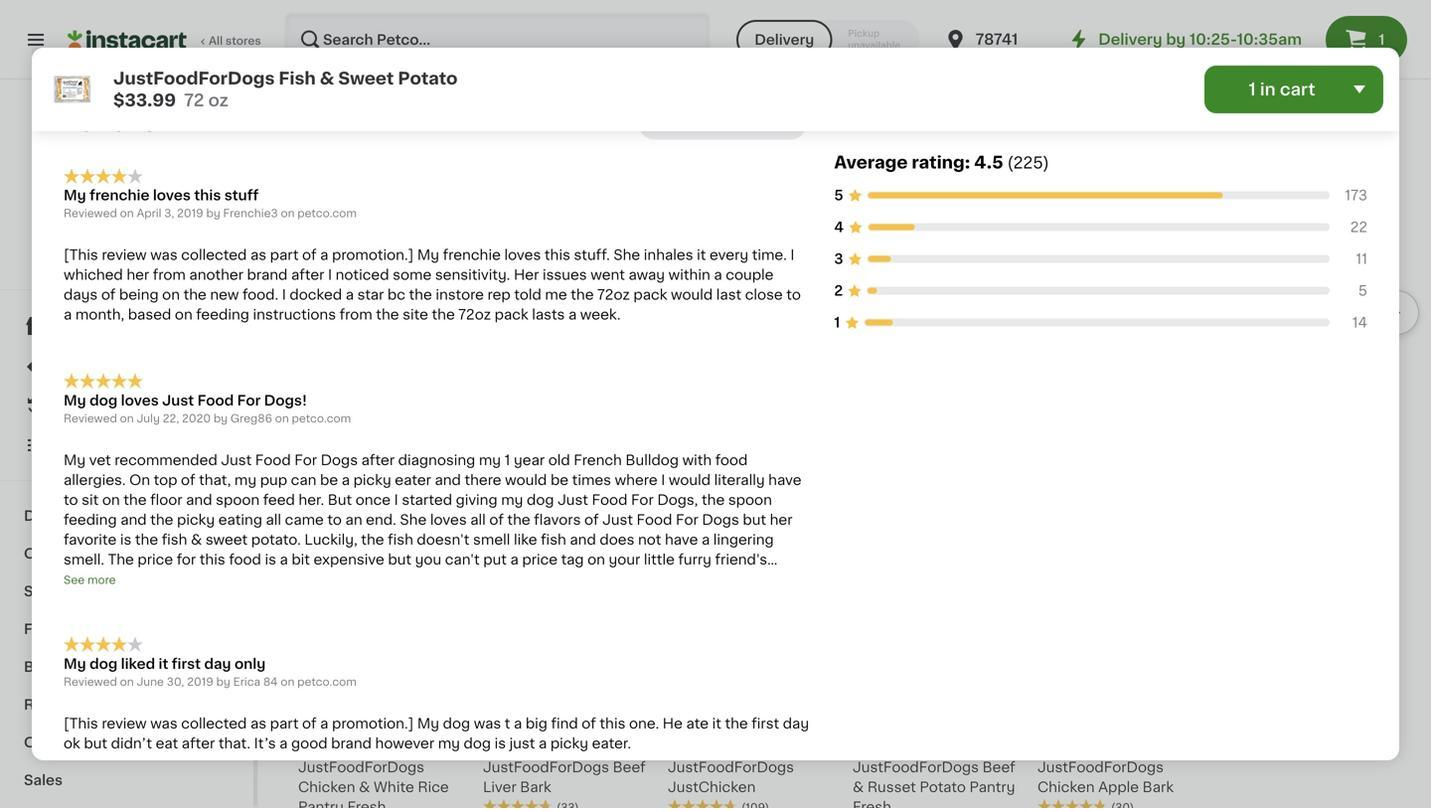 Task type: locate. For each thing, give the bounding box(es) containing it.
0 vertical spatial part
[[270, 248, 299, 262]]

my right birds
[[64, 657, 86, 671]]

all up potato. on the left bottom
[[266, 513, 281, 527]]

a up furry
[[702, 533, 710, 547]]

1 horizontal spatial fresh
[[853, 800, 892, 808]]

picky up once
[[353, 473, 391, 487]]

noticed
[[336, 268, 389, 282]]

84
[[263, 676, 278, 687]]

reviewed up reptiles
[[64, 676, 117, 687]]

reviewed for liked
[[64, 676, 117, 687]]

was down the "prices"
[[150, 248, 178, 262]]

1 collected from the top
[[181, 248, 247, 262]]

0 horizontal spatial after
[[182, 737, 215, 750]]

11 down 22
[[1356, 252, 1368, 266]]

justfoodfordogs inside the justfoodfordogs beef liver bark
[[483, 760, 609, 774]]

and
[[435, 473, 461, 487], [186, 493, 212, 507], [120, 513, 147, 527], [570, 533, 596, 547]]

as
[[250, 248, 266, 262], [250, 717, 266, 731]]

1 vertical spatial but
[[388, 553, 412, 567]]

beef for justfoodfordogs beef & russet potato
[[428, 377, 461, 391]]

food up pup
[[255, 453, 291, 467]]

giving
[[456, 493, 498, 507]]

0 horizontal spatial in
[[352, 455, 362, 466]]

2 price from the left
[[522, 553, 558, 567]]

0 vertical spatial collected
[[181, 248, 247, 262]]

as up food. at the left of the page
[[250, 248, 266, 262]]

many up but
[[318, 455, 350, 466]]

sit
[[82, 493, 99, 507]]

dogs up cats
[[24, 509, 62, 523]]

0 vertical spatial frenchie
[[90, 189, 150, 202]]

top
[[154, 473, 177, 487]]

shop
[[56, 319, 93, 333]]

pets inside other pets & more link
[[69, 736, 101, 749]]

72 left oz.
[[668, 455, 681, 466]]

for inside my dog loves just food for dogs! reviewed on july 22, 2020 by greg86 on petco.com
[[237, 394, 261, 408]]

russet for justfoodfordogs beef & russet potato pantry fresh
[[868, 780, 916, 794]]

1 horizontal spatial bark
[[1143, 780, 1174, 794]]

chicken inside justfoodfordogs chicken apple bark
[[1038, 780, 1095, 794]]

0 horizontal spatial brand
[[247, 268, 288, 282]]

collected
[[181, 248, 247, 262], [181, 717, 247, 731]]

0 horizontal spatial russet
[[313, 397, 362, 411]]

reviewed for loves
[[64, 413, 117, 424]]

from
[[153, 268, 186, 282], [340, 308, 372, 322]]

stock up eater
[[365, 455, 396, 466]]

1 $ from the left
[[302, 735, 309, 746]]

fresh inside justfoodfordogs chicken & white rice pantry fresh
[[347, 800, 386, 808]]

week.
[[580, 308, 621, 322]]

my right however
[[438, 737, 460, 750]]

1 vertical spatial potato
[[365, 397, 411, 411]]

product group
[[853, 171, 1022, 448], [1038, 171, 1207, 448], [1223, 171, 1392, 468], [298, 555, 467, 808], [483, 555, 652, 808], [668, 555, 837, 808]]

delivery left 10:25- on the top of page
[[1099, 32, 1163, 47]]

relevant
[[706, 117, 770, 130]]

first up justfoodfordogs justchicken
[[752, 717, 779, 731]]

see more button
[[64, 572, 116, 588]]

1 horizontal spatial 72
[[668, 455, 681, 466]]

as inside [this review was collected as part of a promotion.] my frenchie loves this stuff. she inhales it every time. i whiched her from another brand after i noticed some sensitivity. her issues went away within a couple days of being on the new food. i docked a star bc the instore rep told me the 72oz pack would last close to a month, based on feeding instructions from the site the 72oz pack lasts a week.
[[250, 248, 266, 262]]

reviewed inside my dog loves just food for dogs! reviewed on july 22, 2020 by greg86 on petco.com
[[64, 413, 117, 424]]

is down "t"
[[495, 737, 506, 750]]

0 vertical spatial brand
[[247, 268, 288, 282]]

care
[[112, 261, 139, 272]]

bark right apple
[[1143, 780, 1174, 794]]

0 vertical spatial promotion.]
[[332, 248, 414, 262]]

part inside [this review was collected as part of a promotion.] my dog was t a big find of this one. he ate it the first day ok but didn't eat after that. it's a good brand however my dog is just a picky eater.
[[270, 717, 299, 731]]

her up lingering
[[770, 513, 793, 527]]

1 be from the left
[[320, 473, 338, 487]]

2 horizontal spatial beef
[[983, 760, 1016, 774]]

5 up 14
[[1359, 284, 1368, 297]]

to right close
[[787, 288, 801, 302]]

5
[[834, 188, 843, 202], [1359, 284, 1368, 297]]

once
[[356, 493, 391, 507]]

1 vertical spatial petco.com
[[292, 413, 351, 424]]

my inside my dog liked it first day only reviewed on june 30, 2019 by erica 84 on petco.com
[[64, 657, 86, 671]]

1 in cart field
[[1205, 66, 1384, 113]]

0 vertical spatial her
[[127, 268, 149, 282]]

1 many in stock from the left
[[318, 455, 396, 466]]

petco.com inside my dog liked it first day only reviewed on june 30, 2019 by erica 84 on petco.com
[[297, 676, 357, 687]]

1 vertical spatial is
[[265, 553, 276, 567]]

collected up another
[[181, 248, 247, 262]]

0 horizontal spatial many in stock
[[318, 455, 396, 466]]

month,
[[75, 308, 124, 322]]

satisfaction
[[84, 241, 150, 252]]

however
[[375, 737, 435, 750]]

like
[[514, 533, 537, 547]]

my down deals at the left top of page
[[64, 394, 86, 408]]

2 [this from the top
[[64, 717, 98, 731]]

1 vertical spatial pantry
[[970, 780, 1015, 794]]

& inside other pets & more link
[[105, 736, 116, 749]]

bit
[[292, 553, 310, 567]]

0 horizontal spatial 72oz
[[458, 308, 491, 322]]

he
[[663, 717, 683, 731]]

1 vertical spatial part
[[270, 717, 299, 731]]

2 many from the left
[[503, 455, 534, 466]]

& for justfoodfordogs fish & sweet potato $33.99 72 oz
[[320, 70, 334, 87]]

1 vertical spatial her
[[770, 513, 793, 527]]

0 horizontal spatial 11
[[494, 734, 513, 755]]

& inside justfoodfordogs fish & sweet potato $33.99 72 oz
[[320, 70, 334, 87]]

1 chicken from the left
[[298, 780, 355, 794]]

reviewed down buy it again
[[64, 413, 117, 424]]

review inside [this review was collected as part of a promotion.] my dog was t a big find of this one. he ate it the first day ok but didn't eat after that. it's a good brand however my dog is just a picky eater.
[[102, 717, 147, 731]]

0 horizontal spatial but
[[84, 737, 107, 750]]

dogs!
[[264, 394, 307, 408]]

2 collected from the top
[[181, 717, 247, 731]]

1 vertical spatial collected
[[181, 717, 247, 731]]

after inside [this review was collected as part of a promotion.] my dog was t a big find of this one. he ate it the first day ok but didn't eat after that. it's a good brand however my dog is just a picky eater.
[[182, 737, 215, 750]]

1 vertical spatial first
[[752, 717, 779, 731]]

1 many from the left
[[318, 455, 350, 466]]

eater.
[[592, 737, 631, 750]]

1 horizontal spatial in
[[537, 455, 547, 466]]

1 part from the top
[[270, 248, 299, 262]]

0 vertical spatial as
[[250, 248, 266, 262]]

food down times
[[592, 493, 628, 507]]

justfoodfordogs inside justfoodfordogs chicken & white rice pantry fresh
[[298, 760, 424, 774]]

but up lingering
[[743, 513, 766, 527]]

0 horizontal spatial she
[[400, 513, 427, 527]]

as inside [this review was collected as part of a promotion.] my dog was t a big find of this one. he ate it the first day ok but didn't eat after that. it's a good brand however my dog is just a picky eater.
[[250, 717, 266, 731]]

1 horizontal spatial add
[[1162, 188, 1191, 202]]

product group containing 7
[[298, 555, 467, 808]]

fish
[[162, 533, 187, 547], [388, 533, 413, 547], [541, 533, 566, 547]]

part up it's
[[270, 717, 299, 731]]

$ for 11
[[487, 735, 494, 746]]

justfoodfordogs for justfoodfordogs justchicken
[[668, 760, 794, 774]]

1 vertical spatial after
[[361, 453, 395, 467]]

shop link
[[12, 306, 242, 346]]

i right time.
[[791, 248, 795, 262]]

1 fish from the left
[[162, 533, 187, 547]]

1 vertical spatial day
[[783, 717, 809, 731]]

chicken down $ 7 45
[[298, 780, 355, 794]]

& for justfoodfordogs beef & russet potato
[[298, 397, 309, 411]]

my inside [this review was collected as part of a promotion.] my frenchie loves this stuff. she inhales it every time. i whiched her from another brand after i noticed some sensitivity. her issues went away within a couple days of being on the new food. i docked a star bc the instore rep told me the 72oz pack would last close to a month, based on feeding instructions from the site the 72oz pack lasts a week.
[[417, 248, 439, 262]]

justfoodfordogs inside justfoodfordogs fish & sweet potato $33.99 72 oz
[[113, 70, 275, 87]]

3 fish from the left
[[541, 533, 566, 547]]

1 horizontal spatial food
[[715, 453, 748, 467]]

review inside [this review was collected as part of a promotion.] my frenchie loves this stuff. she inhales it every time. i whiched her from another brand after i noticed some sensitivity. her issues went away within a couple days of being on the new food. i docked a star bc the instore rep told me the 72oz pack would last close to a month, based on feeding instructions from the site the 72oz pack lasts a week.
[[102, 248, 147, 262]]

she down started
[[400, 513, 427, 527]]

petco.com inside my dog loves just food for dogs! reviewed on july 22, 2020 by greg86 on petco.com
[[292, 413, 351, 424]]

for up greg86
[[237, 394, 261, 408]]

my up however
[[417, 717, 439, 731]]

0 horizontal spatial bark
[[520, 780, 551, 794]]

0 vertical spatial from
[[153, 268, 186, 282]]

1 vertical spatial 5
[[1359, 284, 1368, 297]]

spoon up eating
[[216, 493, 260, 507]]

she
[[614, 248, 640, 262], [400, 513, 427, 527]]

my for my dog liked it first day only reviewed on june 30, 2019 by erica 84 on petco.com
[[64, 657, 86, 671]]

was up eat at left bottom
[[150, 717, 178, 731]]

my for my vet recommended just food for dogs after diagnosing my 1 year old french bulldog with food allergies. on top of that, my pup can be a picky eater and there would be times where i would literally have to sit on the floor and spoon feed her. but once i started giving my dog just food for dogs, the spoon feeding and the picky eating all came to an end. she loves all of the flavors of just food for dogs but her favorite is the fish & sweet potato. luckily, the fish doesn't smell like fish and does not have a lingering smell. the price for this food is a bit expensive but you can't put a price tag on your little furry friend's health.
[[64, 453, 86, 467]]

first
[[172, 657, 201, 671], [752, 717, 779, 731]]

2 vertical spatial pantry
[[298, 800, 344, 808]]

potato for justfoodfordogs beef & russet potato pantry fresh
[[920, 780, 966, 794]]

chicken left apple
[[1038, 780, 1095, 794]]

in left cart
[[1260, 81, 1276, 98]]

my up everyday
[[64, 189, 86, 202]]

it inside [this review was collected as part of a promotion.] my dog was t a big find of this one. he ate it the first day ok but didn't eat after that. it's a good brand however my dog is just a picky eater.
[[712, 717, 722, 731]]

2 chicken from the left
[[1038, 780, 1095, 794]]

my inside my dog loves just food for dogs! reviewed on july 22, 2020 by greg86 on petco.com
[[64, 394, 86, 408]]

2 $ from the left
[[487, 735, 494, 746]]

russet inside justfoodfordogs beef & russet potato
[[313, 397, 362, 411]]

0 horizontal spatial fish
[[162, 533, 187, 547]]

food up literally at bottom
[[715, 453, 748, 467]]

1 button
[[1326, 16, 1407, 64]]

pack
[[634, 288, 667, 302], [495, 308, 529, 322]]

spoon down literally at bottom
[[728, 493, 772, 507]]

she up went
[[614, 248, 640, 262]]

for
[[177, 553, 196, 567]]

by inside my dog liked it first day only reviewed on june 30, 2019 by erica 84 on petco.com
[[216, 676, 230, 687]]

11 left 95
[[494, 734, 513, 755]]

2 vertical spatial picky
[[550, 737, 588, 750]]

pup
[[260, 473, 287, 487]]

my for my dog loves just food for dogs! reviewed on july 22, 2020 by greg86 on petco.com
[[64, 394, 86, 408]]

loves inside my dog loves just food for dogs! reviewed on july 22, 2020 by greg86 on petco.com
[[121, 394, 159, 408]]

loves up july
[[121, 394, 159, 408]]

be up but
[[320, 473, 338, 487]]

and down diagnosing
[[435, 473, 461, 487]]

0 horizontal spatial price
[[138, 553, 173, 567]]

0 vertical spatial reviewed
[[64, 208, 117, 219]]

[this inside [this review was collected as part of a promotion.] my dog was t a big find of this one. he ate it the first day ok but didn't eat after that. it's a good brand however my dog is just a picky eater.
[[64, 717, 98, 731]]

& inside justfoodfordogs beef & russet potato
[[298, 397, 309, 411]]

2 fresh from the left
[[853, 800, 892, 808]]

0 vertical spatial 72
[[184, 92, 204, 109]]

went
[[591, 268, 625, 282]]

0 horizontal spatial 72
[[184, 92, 204, 109]]

picky inside [this review was collected as part of a promotion.] my dog was t a big find of this one. he ate it the first day ok but didn't eat after that. it's a good brand however my dog is just a picky eater.
[[550, 737, 588, 750]]

first inside [this review was collected as part of a promotion.] my dog was t a big find of this one. he ate it the first day ok but didn't eat after that. it's a good brand however my dog is just a picky eater.
[[752, 717, 779, 731]]

1 promotion.] from the top
[[332, 248, 414, 262]]

dog inside my vet recommended just food for dogs after diagnosing my 1 year old french bulldog with food allergies. on top of that, my pup can be a picky eater and there would be times where i would literally have to sit on the floor and spoon feed her. but once i started giving my dog just food for dogs, the spoon feeding and the picky eating all came to an end. she loves all of the flavors of just food for dogs but her favorite is the fish & sweet potato. luckily, the fish doesn't smell like fish and does not have a lingering smell. the price for this food is a bit expensive but you can't put a price tag on your little furry friend's health.
[[527, 493, 554, 507]]

reviewed inside my frenchie loves this stuff reviewed on april 3, 2019 by frenchie3 on petco.com
[[64, 208, 117, 219]]

review
[[102, 248, 147, 262], [102, 717, 147, 731]]

all
[[266, 513, 281, 527], [470, 513, 486, 527]]

0 horizontal spatial day
[[204, 657, 231, 671]]

1 vertical spatial as
[[250, 717, 266, 731]]

stock up times
[[550, 455, 581, 466]]

1 horizontal spatial many
[[503, 455, 534, 466]]

1
[[1379, 33, 1385, 47], [1249, 81, 1256, 98], [929, 188, 935, 202], [834, 315, 840, 329], [505, 453, 510, 467]]

0 horizontal spatial chicken
[[298, 780, 355, 794]]

loves up '3,'
[[153, 189, 191, 202]]

feeding down new
[[196, 308, 249, 322]]

buy it again
[[56, 399, 140, 413]]

justfoodfordogs for justfoodfordogs fish & sweet potato $33.99 72 oz
[[113, 70, 275, 87]]

0 vertical spatial 72oz
[[597, 288, 630, 302]]

after up docked
[[291, 268, 324, 282]]

store
[[115, 221, 144, 232]]

my for my frenchie loves this stuff reviewed on april 3, 2019 by frenchie3 on petco.com
[[64, 189, 86, 202]]

& inside justfoodfordogs beef & russet potato pantry fresh
[[853, 780, 864, 794]]

1 horizontal spatial beef
[[613, 760, 646, 774]]

2 promotion.] from the top
[[332, 717, 414, 731]]

part up food. at the left of the page
[[270, 248, 299, 262]]

0 horizontal spatial delivery
[[755, 33, 814, 47]]

all stores link
[[68, 12, 262, 68]]

in
[[1260, 81, 1276, 98], [352, 455, 362, 466], [537, 455, 547, 466]]

3 reviewed from the top
[[64, 676, 117, 687]]

None search field
[[284, 12, 711, 68]]

by left 10:25- on the top of page
[[1166, 32, 1186, 47]]

dog
[[90, 394, 118, 408], [527, 493, 554, 507], [90, 657, 118, 671], [443, 717, 470, 731], [464, 737, 491, 750]]

justfoodfordogs inside justfoodfordogs chicken apple bark
[[1038, 760, 1164, 774]]

was inside [this review was collected as part of a promotion.] my frenchie loves this stuff. she inhales it every time. i whiched her from another brand after i noticed some sensitivity. her issues went away within a couple days of being on the new food. i docked a star bc the instore rep told me the 72oz pack would last close to a month, based on feeding instructions from the site the 72oz pack lasts a week.
[[150, 248, 178, 262]]

0 vertical spatial review
[[102, 248, 147, 262]]

july
[[137, 413, 160, 424]]

reviewed inside my dog liked it first day only reviewed on june 30, 2019 by erica 84 on petco.com
[[64, 676, 117, 687]]

1 horizontal spatial dogs
[[321, 453, 358, 467]]

1 vertical spatial 72
[[668, 455, 681, 466]]

$ inside $ 7 45
[[302, 735, 309, 746]]

1 bark from the left
[[520, 780, 551, 794]]

justfoodfordogs fish & sweet potato $33.99 72 oz
[[113, 70, 458, 109]]

1 inside my vet recommended just food for dogs after diagnosing my 1 year old french bulldog with food allergies. on top of that, my pup can be a picky eater and there would be times where i would literally have to sit on the floor and spoon feed her. but once i started giving my dog just food for dogs, the spoon feeding and the picky eating all came to an end. she loves all of the flavors of just food for dogs but her favorite is the fish & sweet potato. luckily, the fish doesn't smell like fish and does not have a lingering smell. the price for this food is a bit expensive but you can't put a price tag on your little furry friend's health.
[[505, 453, 510, 467]]

the
[[108, 553, 134, 567]]

on down save
[[162, 288, 180, 302]]

this inside [this review was collected as part of a promotion.] my frenchie loves this stuff. she inhales it every time. i whiched her from another brand after i noticed some sensitivity. her issues went away within a couple days of being on the new food. i docked a star bc the instore rep told me the 72oz pack would last close to a month, based on feeding instructions from the site the 72oz pack lasts a week.
[[545, 248, 570, 262]]

to inside "link"
[[142, 261, 154, 272]]

by left the frenchie3
[[206, 208, 220, 219]]

this up "issues"
[[545, 248, 570, 262]]

russet for justfoodfordogs beef & russet potato
[[313, 397, 362, 411]]

1 inside field
[[1249, 81, 1256, 98]]

0 horizontal spatial food
[[229, 553, 261, 567]]

justfoodfordogs justchicken
[[668, 760, 794, 794]]

2 bark from the left
[[1143, 780, 1174, 794]]

delivery inside delivery by 10:25-10:35am link
[[1099, 32, 1163, 47]]

promotion.] inside [this review was collected as part of a promotion.] my dog was t a big find of this one. he ate it the first day ok but didn't eat after that. it's a good brand however my dog is just a picky eater.
[[332, 717, 414, 731]]

all
[[209, 35, 223, 46]]

it up within
[[697, 248, 706, 262]]

part for my frenchie loves this stuff
[[270, 248, 299, 262]]

2 review from the top
[[102, 717, 147, 731]]

this up eater.
[[600, 717, 626, 731]]

friend's
[[715, 553, 767, 567]]

2 vertical spatial after
[[182, 737, 215, 750]]

a right lasts
[[569, 308, 577, 322]]

she inside [this review was collected as part of a promotion.] my frenchie loves this stuff. she inhales it every time. i whiched her from another brand after i noticed some sensitivity. her issues went away within a couple days of being on the new food. i docked a star bc the instore rep told me the 72oz pack would last close to a month, based on feeding instructions from the site the 72oz pack lasts a week.
[[614, 248, 640, 262]]

potato inside justfoodfordogs beef & russet potato
[[365, 397, 411, 411]]

frenchie up sensitivity.
[[443, 248, 501, 262]]

petco.com inside my frenchie loves this stuff reviewed on april 3, 2019 by frenchie3 on petco.com
[[297, 208, 357, 219]]

brand up food. at the left of the page
[[247, 268, 288, 282]]

1 horizontal spatial spoon
[[728, 493, 772, 507]]

from down star
[[340, 308, 372, 322]]

1 review from the top
[[102, 248, 147, 262]]

& inside justfoodfordogs chicken & white rice pantry fresh
[[359, 780, 370, 794]]

pets inside small pets link
[[67, 584, 99, 598]]

guarantee
[[153, 241, 211, 252]]

justfoodfordogs inside justfoodfordogs beef & russet potato
[[298, 377, 424, 391]]

collected inside [this review was collected as part of a promotion.] my frenchie loves this stuff. she inhales it every time. i whiched her from another brand after i noticed some sensitivity. her issues went away within a couple days of being on the new food. i docked a star bc the instore rep told me the 72oz pack would last close to a month, based on feeding instructions from the site the 72oz pack lasts a week.
[[181, 248, 247, 262]]

1 horizontal spatial is
[[265, 553, 276, 567]]

1 fresh from the left
[[347, 800, 386, 808]]

0 horizontal spatial frenchie
[[90, 189, 150, 202]]

instacart logo image
[[68, 28, 187, 52]]

diagnosing
[[398, 453, 475, 467]]

it inside the buy it again link
[[87, 399, 97, 413]]

0 vertical spatial is
[[120, 533, 132, 547]]

best sellers
[[298, 124, 429, 145]]

1 horizontal spatial price
[[522, 553, 558, 567]]

delivery for delivery
[[755, 33, 814, 47]]

collected up "that." on the left bottom
[[181, 717, 247, 731]]

birds link
[[12, 648, 242, 686]]

eating
[[218, 513, 262, 527]]

$ 7 45
[[302, 734, 339, 755]]

0 vertical spatial food
[[715, 453, 748, 467]]

but inside [this review was collected as part of a promotion.] my dog was t a big find of this one. he ate it the first day ok but didn't eat after that. it's a good brand however my dog is just a picky eater.
[[84, 737, 107, 750]]

0 horizontal spatial be
[[320, 473, 338, 487]]

this left stuff
[[194, 189, 221, 202]]

sales link
[[12, 761, 242, 799]]

0 vertical spatial fish
[[279, 70, 316, 87]]

but right the ok
[[84, 737, 107, 750]]

chicken inside justfoodfordogs chicken & white rice pantry fresh
[[298, 780, 355, 794]]

dog inside my dog loves just food for dogs! reviewed on july 22, 2020 by greg86 on petco.com
[[90, 394, 118, 408]]

72 inside justfoodfordogs fish & sweet potato $33.99 72 oz
[[184, 92, 204, 109]]

is up "the" at the left
[[120, 533, 132, 547]]

not
[[638, 533, 661, 547]]

does
[[600, 533, 635, 547]]

delivery
[[1099, 32, 1163, 47], [755, 33, 814, 47]]

1 as from the top
[[250, 248, 266, 262]]

0 vertical spatial 2019
[[177, 208, 203, 219]]

1 reviewed from the top
[[64, 208, 117, 219]]

0 horizontal spatial all
[[266, 513, 281, 527]]

delivery for delivery by 10:25-10:35am
[[1099, 32, 1163, 47]]

that,
[[199, 473, 231, 487]]

frenchie
[[90, 189, 150, 202], [443, 248, 501, 262]]

stores
[[226, 35, 261, 46]]

delivery inside delivery button
[[755, 33, 814, 47]]

price left the for
[[138, 553, 173, 567]]

0 horizontal spatial stock
[[365, 455, 396, 466]]

feeding
[[196, 308, 249, 322], [64, 513, 117, 527]]

it up 30,
[[159, 657, 168, 671]]

1 horizontal spatial many in stock
[[503, 455, 581, 466]]

potato inside justfoodfordogs fish & sweet potato $33.99 72 oz
[[398, 70, 458, 87]]

chicken
[[298, 780, 355, 794], [1038, 780, 1095, 794]]

0 horizontal spatial her
[[127, 268, 149, 282]]

on right tag
[[588, 553, 605, 567]]

loves inside my vet recommended just food for dogs after diagnosing my 1 year old french bulldog with food allergies. on top of that, my pup can be a picky eater and there would be times where i would literally have to sit on the floor and spoon feed her. but once i started giving my dog just food for dogs, the spoon feeding and the picky eating all came to an end. she loves all of the flavors of just food for dogs but her favorite is the fish & sweet potato. luckily, the fish doesn't smell like fish and does not have a lingering smell. the price for this food is a bit expensive but you can't put a price tag on your little furry friend's health.
[[430, 513, 467, 527]]

bark for apple
[[1143, 780, 1174, 794]]

2 horizontal spatial after
[[361, 453, 395, 467]]

0 vertical spatial picky
[[353, 473, 391, 487]]

dogs up but
[[321, 453, 358, 467]]

lasts
[[532, 308, 565, 322]]

fresh inside justfoodfordogs beef & russet potato pantry fresh
[[853, 800, 892, 808]]

$
[[302, 735, 309, 746], [487, 735, 494, 746]]

justchicken
[[668, 780, 756, 794]]

0 horizontal spatial many
[[318, 455, 350, 466]]

sellers
[[354, 124, 429, 145]]

[this up whiched
[[64, 248, 98, 262]]

brand inside [this review was collected as part of a promotion.] my frenchie loves this stuff. she inhales it every time. i whiched her from another brand after i noticed some sensitivity. her issues went away within a couple days of being on the new food. i docked a star bc the instore rep told me the 72oz pack would last close to a month, based on feeding instructions from the site the 72oz pack lasts a week.
[[247, 268, 288, 282]]

being
[[119, 288, 159, 302]]

2 part from the top
[[270, 717, 299, 731]]

find
[[551, 717, 578, 731]]

my inside my frenchie loves this stuff reviewed on april 3, 2019 by frenchie3 on petco.com
[[64, 189, 86, 202]]

3,
[[164, 208, 174, 219]]

1 [this from the top
[[64, 248, 98, 262]]

2 all from the left
[[470, 513, 486, 527]]

dog left liked
[[90, 657, 118, 671]]

0 horizontal spatial add
[[59, 261, 82, 272]]

1 vertical spatial feeding
[[64, 513, 117, 527]]

petco
[[106, 198, 148, 212]]

prices
[[147, 221, 182, 232]]

frenchie inside my frenchie loves this stuff reviewed on april 3, 2019 by frenchie3 on petco.com
[[90, 189, 150, 202]]

promotion.] up noticed
[[332, 248, 414, 262]]

2 stock from the left
[[550, 455, 581, 466]]

justfoodfordogs beef & russet potato
[[298, 377, 461, 411]]

to left 'an'
[[327, 513, 342, 527]]

0 horizontal spatial fresh
[[347, 800, 386, 808]]

dog up flavors
[[527, 493, 554, 507]]

2 add button from the left
[[1309, 177, 1386, 213]]

my left pup
[[235, 473, 257, 487]]

0 vertical spatial pets
[[67, 584, 99, 598]]

delivery by 10:25-10:35am
[[1099, 32, 1302, 47]]

1 vertical spatial brand
[[331, 737, 372, 750]]

0 horizontal spatial $
[[302, 735, 309, 746]]

$ left 95
[[487, 735, 494, 746]]

1 horizontal spatial but
[[388, 553, 412, 567]]

justfoodfordogs
[[113, 70, 275, 87], [298, 377, 424, 391], [298, 760, 424, 774], [483, 760, 609, 774], [668, 760, 794, 774], [853, 760, 979, 774], [1038, 760, 1164, 774]]

2 horizontal spatial add
[[1347, 188, 1376, 202]]

0 vertical spatial [this
[[64, 248, 98, 262]]

my vet recommended just food for dogs after diagnosing my 1 year old french bulldog with food allergies. on top of that, my pup can be a picky eater and there would be times where i would literally have to sit on the floor and spoon feed her. but once i started giving my dog just food for dogs, the spoon feeding and the picky eating all came to an end. she loves all of the flavors of just food for dogs but her favorite is the fish & sweet potato. luckily, the fish doesn't smell like fish and does not have a lingering smell. the price for this food is a bit expensive but you can't put a price tag on your little furry friend's health.
[[64, 453, 802, 587]]

14
[[1353, 315, 1368, 329]]

pack down 'rep'
[[495, 308, 529, 322]]

after right eat at left bottom
[[182, 737, 215, 750]]

2 many in stock from the left
[[503, 455, 581, 466]]

is inside [this review was collected as part of a promotion.] my dog was t a big find of this one. he ate it the first day ok but didn't eat after that. it's a good brand however my dog is just a picky eater.
[[495, 737, 506, 750]]

only
[[235, 657, 266, 671]]

0 horizontal spatial feeding
[[64, 513, 117, 527]]

2 vertical spatial petco.com
[[297, 676, 357, 687]]

bark inside the justfoodfordogs beef liver bark
[[520, 780, 551, 794]]

reviewed up everyday
[[64, 208, 117, 219]]

item carousel region
[[298, 163, 1419, 482]]

day left only
[[204, 657, 231, 671]]

on down dogs!
[[275, 413, 289, 424]]

justfoodfordogs for justfoodfordogs beef & russet potato pantry fresh
[[853, 760, 979, 774]]

justfoodfordogs inside justfoodfordogs beef & russet potato pantry fresh
[[853, 760, 979, 774]]

justfoodfordogs for justfoodfordogs beef & russet potato
[[298, 377, 424, 391]]

0 vertical spatial but
[[743, 513, 766, 527]]

i right once
[[394, 493, 398, 507]]

& inside my vet recommended just food for dogs after diagnosing my 1 year old french bulldog with food allergies. on top of that, my pup can be a picky eater and there would be times where i would literally have to sit on the floor and spoon feed her. but once i started giving my dog just food for dogs, the spoon feeding and the picky eating all came to an end. she loves all of the flavors of just food for dogs but her favorite is the fish & sweet potato. luckily, the fish doesn't smell like fish and does not have a lingering smell. the price for this food is a bit expensive but you can't put a price tag on your little furry friend's health.
[[191, 533, 202, 547]]

2 be from the left
[[551, 473, 569, 487]]

1 vertical spatial review
[[102, 717, 147, 731]]

loves up 'doesn't'
[[430, 513, 467, 527]]

dog right 'buy' at left
[[90, 394, 118, 408]]

my inside my vet recommended just food for dogs after diagnosing my 1 year old french bulldog with food allergies. on top of that, my pup can be a picky eater and there would be times where i would literally have to sit on the floor and spoon feed her. but once i started giving my dog just food for dogs, the spoon feeding and the picky eating all came to an end. she loves all of the flavors of just food for dogs but her favorite is the fish & sweet potato. luckily, the fish doesn't smell like fish and does not have a lingering smell. the price for this food is a bit expensive but you can't put a price tag on your little furry friend's health.
[[64, 453, 86, 467]]

have right literally at bottom
[[769, 473, 802, 487]]

after
[[291, 268, 324, 282], [361, 453, 395, 467], [182, 737, 215, 750]]

loves inside my frenchie loves this stuff reviewed on april 3, 2019 by frenchie3 on petco.com
[[153, 189, 191, 202]]

as up it's
[[250, 717, 266, 731]]

from down guarantee
[[153, 268, 186, 282]]

frenchie inside [this review was collected as part of a promotion.] my frenchie loves this stuff. she inhales it every time. i whiched her from another brand after i noticed some sensitivity. her issues went away within a couple days of being on the new food. i docked a star bc the instore rep told me the 72oz pack would last close to a month, based on feeding instructions from the site the 72oz pack lasts a week.
[[443, 248, 501, 262]]

0 vertical spatial pantry
[[298, 507, 372, 528]]

72oz down went
[[597, 288, 630, 302]]

1 vertical spatial 2019
[[187, 676, 213, 687]]

1 horizontal spatial picky
[[353, 473, 391, 487]]

by right 2020
[[214, 413, 228, 424]]

2019 inside my frenchie loves this stuff reviewed on april 3, 2019 by frenchie3 on petco.com
[[177, 208, 203, 219]]

but
[[743, 513, 766, 527], [388, 553, 412, 567], [84, 737, 107, 750]]

0 vertical spatial petco.com
[[297, 208, 357, 219]]

fresh
[[347, 800, 386, 808], [853, 800, 892, 808]]

0 vertical spatial after
[[291, 268, 324, 282]]

1 vertical spatial [this
[[64, 717, 98, 731]]

food down sweet
[[229, 553, 261, 567]]

1 vertical spatial food
[[229, 553, 261, 567]]

promotion.] inside [this review was collected as part of a promotion.] my frenchie loves this stuff. she inhales it every time. i whiched her from another brand after i noticed some sensitivity. her issues went away within a couple days of being on the new food. i docked a star bc the instore rep told me the 72oz pack would last close to a month, based on feeding instructions from the site the 72oz pack lasts a week.
[[332, 248, 414, 262]]

fish down end.
[[388, 533, 413, 547]]

1 vertical spatial she
[[400, 513, 427, 527]]

russet inside justfoodfordogs beef & russet potato pantry fresh
[[868, 780, 916, 794]]

little
[[644, 553, 675, 567]]

of up good
[[302, 717, 317, 731]]

2 reviewed from the top
[[64, 413, 117, 424]]

reviews
[[64, 113, 155, 134]]

pantry inside justfoodfordogs chicken & white rice pantry fresh
[[298, 800, 344, 808]]

dogs
[[321, 453, 358, 467], [24, 509, 62, 523], [702, 513, 739, 527]]

2 as from the top
[[250, 717, 266, 731]]

1 horizontal spatial she
[[614, 248, 640, 262]]

small pets
[[24, 584, 99, 598]]



Task type: describe. For each thing, give the bounding box(es) containing it.
justfoodfordogs for justfoodfordogs chicken & white rice pantry fresh
[[298, 760, 424, 774]]

0 horizontal spatial pack
[[495, 308, 529, 322]]

eater
[[395, 473, 431, 487]]

my up there
[[479, 453, 501, 467]]

pantry for justfoodfordogs chicken & white rice pantry fresh
[[298, 800, 344, 808]]

0 vertical spatial have
[[769, 473, 802, 487]]

1 vertical spatial fish
[[24, 622, 54, 636]]

potato for justfoodfordogs beef & russet potato
[[365, 397, 411, 411]]

furry
[[678, 553, 712, 567]]

her inside [this review was collected as part of a promotion.] my frenchie loves this stuff. she inhales it every time. i whiched her from another brand after i noticed some sensitivity. her issues went away within a couple days of being on the new food. i docked a star bc the instore rep told me the 72oz pack would last close to a month, based on feeding instructions from the site the 72oz pack lasts a week.
[[127, 268, 149, 282]]

last
[[716, 288, 742, 302]]

pets for small
[[67, 584, 99, 598]]

potato for justfoodfordogs fish & sweet potato $33.99 72 oz
[[398, 70, 458, 87]]

dogs link
[[12, 497, 242, 535]]

1 stock from the left
[[365, 455, 396, 466]]

dog left 95
[[464, 737, 491, 750]]

day inside my dog liked it first day only reviewed on june 30, 2019 by erica 84 on petco.com
[[204, 657, 231, 671]]

on right the frenchie3
[[281, 208, 295, 219]]

inhales
[[644, 248, 693, 262]]

78741
[[976, 32, 1018, 47]]

add vital care to save link
[[59, 258, 194, 274]]

dog left "t"
[[443, 717, 470, 731]]

add inside "link"
[[59, 261, 82, 272]]

1 price from the left
[[138, 553, 173, 567]]

4
[[834, 220, 844, 234]]

bc
[[388, 288, 405, 302]]

product group containing 1 ct
[[853, 171, 1022, 448]]

but
[[328, 493, 352, 507]]

by inside my dog loves just food for dogs! reviewed on july 22, 2020 by greg86 on petco.com
[[214, 413, 228, 424]]

on
[[129, 473, 150, 487]]

lingering
[[713, 533, 774, 547]]

[this review was collected as part of a promotion.] my dog was t a big find of this one. he ate it the first day ok but didn't eat after that. it's a good brand however my dog is just a picky eater.
[[64, 717, 809, 750]]

product group containing 11
[[483, 555, 652, 808]]

a up docked
[[320, 248, 328, 262]]

increment quantity of justfoodfordogs fish & sweet potato image
[[986, 183, 1010, 207]]

in inside field
[[1260, 81, 1276, 98]]

was for loves
[[150, 248, 178, 262]]

this inside my frenchie loves this stuff reviewed on april 3, 2019 by frenchie3 on petco.com
[[194, 189, 221, 202]]

cats
[[24, 547, 58, 561]]

see
[[64, 575, 85, 586]]

add for 1st add button from left
[[1162, 188, 1191, 202]]

food up not on the left bottom
[[637, 513, 672, 527]]

that.
[[219, 737, 251, 750]]

birds
[[24, 660, 61, 674]]

0 horizontal spatial have
[[665, 533, 698, 547]]

sales
[[24, 773, 63, 787]]

my inside [this review was collected as part of a promotion.] my dog was t a big find of this one. he ate it the first day ok but didn't eat after that. it's a good brand however my dog is just a picky eater.
[[438, 737, 460, 750]]

day inside [this review was collected as part of a promotion.] my dog was t a big find of this one. he ate it the first day ok but didn't eat after that. it's a good brand however my dog is just a picky eater.
[[783, 717, 809, 731]]

promotion.] for dog
[[332, 717, 414, 731]]

just up flavors
[[558, 493, 588, 507]]

2 spoon from the left
[[728, 493, 772, 507]]

justfoodfordogs beef liver bark
[[483, 760, 646, 794]]

smell.
[[64, 553, 104, 567]]

on right based
[[175, 308, 193, 322]]

in inside button
[[537, 455, 547, 466]]

justfoodfordogs for justfoodfordogs chicken apple bark
[[1038, 760, 1164, 774]]

1 inside button
[[1379, 33, 1385, 47]]

erica
[[233, 676, 260, 687]]

my dog loves just food for dogs! reviewed on july 22, 2020 by greg86 on petco.com
[[64, 394, 351, 424]]

fresh for russet
[[853, 800, 892, 808]]

told
[[514, 288, 542, 302]]

0 horizontal spatial dogs
[[24, 509, 62, 523]]

just up does
[[602, 513, 633, 527]]

a up but
[[342, 473, 350, 487]]

her inside my vet recommended just food for dogs after diagnosing my 1 year old french bulldog with food allergies. on top of that, my pup can be a picky eater and there would be times where i would literally have to sit on the floor and spoon feed her. but once i started giving my dog just food for dogs, the spoon feeding and the picky eating all came to an end. she loves all of the flavors of just food for dogs but her favorite is the fish & sweet potato. luckily, the fish doesn't smell like fish and does not have a lingering smell. the price for this food is a bit expensive but you can't put a price tag on your little furry friend's health.
[[770, 513, 793, 527]]

as for my frenchie loves this stuff
[[250, 248, 266, 262]]

collected for stuff
[[181, 248, 247, 262]]

as for my dog liked it first day only
[[250, 717, 266, 731]]

fresh for white
[[347, 800, 386, 808]]

most relevant button
[[639, 108, 806, 139]]

cats link
[[12, 535, 242, 573]]

0 horizontal spatial 5
[[834, 188, 843, 202]]

pets for other
[[69, 736, 101, 749]]

1 all from the left
[[266, 513, 281, 527]]

my down there
[[501, 493, 523, 507]]

everyday
[[59, 221, 112, 232]]

a down days
[[64, 308, 72, 322]]

just up that,
[[221, 453, 252, 467]]

on right sit
[[102, 493, 120, 507]]

and up cats link
[[120, 513, 147, 527]]

many in stock button
[[483, 171, 652, 472]]

every
[[710, 248, 749, 262]]

justfoodfordogs beef & russet potato pantry fresh
[[853, 760, 1016, 808]]

78741 button
[[944, 12, 1063, 68]]

rating:
[[912, 154, 970, 171]]

petco link
[[83, 103, 170, 215]]

after inside [this review was collected as part of a promotion.] my frenchie loves this stuff. she inhales it every time. i whiched her from another brand after i noticed some sensitivity. her issues went away within a couple days of being on the new food. i docked a star bc the instore rep told me the 72oz pack would last close to a month, based on feeding instructions from the site the 72oz pack lasts a week.
[[291, 268, 324, 282]]

& for other pets & more
[[105, 736, 116, 749]]

dogs,
[[657, 493, 698, 507]]

2019 inside my dog liked it first day only reviewed on june 30, 2019 by erica 84 on petco.com
[[187, 676, 213, 687]]

staples
[[377, 507, 460, 528]]

fish inside justfoodfordogs fish & sweet potato $33.99 72 oz
[[279, 70, 316, 87]]

pantry for justfoodfordogs beef & russet potato pantry fresh
[[970, 780, 1015, 794]]

and up tag
[[570, 533, 596, 547]]

to left sit
[[64, 493, 78, 507]]

average
[[834, 154, 908, 171]]

45
[[324, 735, 339, 746]]

for up can
[[294, 453, 317, 467]]

expensive
[[314, 553, 384, 567]]

with
[[682, 453, 712, 467]]

star
[[357, 288, 384, 302]]

after inside my vet recommended just food for dogs after diagnosing my 1 year old french bulldog with food allergies. on top of that, my pup can be a picky eater and there would be times where i would literally have to sit on the floor and spoon feed her. but once i started giving my dog just food for dogs, the spoon feeding and the picky eating all came to an end. she loves all of the flavors of just food for dogs but her favorite is the fish & sweet potato. luckily, the fish doesn't smell like fish and does not have a lingering smell. the price for this food is a bit expensive but you can't put a price tag on your little furry friend's health.
[[361, 453, 395, 467]]

part for my dog liked it first day only
[[270, 717, 299, 731]]

food inside my dog loves just food for dogs! reviewed on july 22, 2020 by greg86 on petco.com
[[197, 394, 234, 408]]

average rating: 4.5 (225)
[[834, 154, 1049, 171]]

a right it's
[[279, 737, 288, 750]]

promotion.] for frenchie
[[332, 248, 414, 262]]

collected for first
[[181, 717, 247, 731]]

couple
[[726, 268, 774, 282]]

time.
[[752, 248, 787, 262]]

the inside [this review was collected as part of a promotion.] my dog was t a big find of this one. he ate it the first day ok but didn't eat after that. it's a good brand however my dog is just a picky eater.
[[725, 717, 748, 731]]

everyday store prices
[[59, 221, 182, 232]]

petco logo image
[[83, 103, 170, 191]]

a right "t"
[[514, 717, 522, 731]]

on down again
[[120, 413, 134, 424]]

1 vertical spatial picky
[[177, 513, 215, 527]]

of up "month,"
[[101, 288, 116, 302]]

luckily,
[[305, 533, 358, 547]]

docked
[[290, 288, 342, 302]]

1 spoon from the left
[[216, 493, 260, 507]]

a left bit at the left
[[280, 553, 288, 567]]

2 fish from the left
[[388, 533, 413, 547]]

another
[[189, 268, 244, 282]]

it inside [this review was collected as part of a promotion.] my frenchie loves this stuff. she inhales it every time. i whiched her from another brand after i noticed some sensitivity. her issues went away within a couple days of being on the new food. i docked a star bc the instore rep told me the 72oz pack would last close to a month, based on feeding instructions from the site the 72oz pack lasts a week.
[[697, 248, 706, 262]]

10:35am
[[1237, 32, 1302, 47]]

i up instructions
[[282, 288, 286, 302]]

product group containing justfoodfordogs justchicken
[[668, 555, 837, 808]]

of right top
[[181, 473, 195, 487]]

close
[[745, 288, 783, 302]]

floor
[[150, 493, 182, 507]]

and down that,
[[186, 493, 212, 507]]

it inside my dog liked it first day only reviewed on june 30, 2019 by erica 84 on petco.com
[[159, 657, 168, 671]]

0 horizontal spatial is
[[120, 533, 132, 547]]

didn't
[[111, 737, 152, 750]]

22,
[[163, 413, 179, 424]]

4.5
[[974, 154, 1003, 171]]

1 horizontal spatial 11
[[1356, 252, 1368, 266]]

i up docked
[[328, 268, 332, 282]]

1 vertical spatial 11
[[494, 734, 513, 755]]

a right just
[[539, 737, 547, 750]]

chicken for justfoodfordogs chicken apple bark
[[1038, 780, 1095, 794]]

a right "put"
[[510, 553, 519, 567]]

beef for justfoodfordogs beef liver bark
[[613, 760, 646, 774]]

of up smell
[[489, 513, 504, 527]]

[this review was collected as part of a promotion.] my frenchie loves this stuff. she inhales it every time. i whiched her from another brand after i noticed some sensitivity. her issues went away within a couple days of being on the new food. i docked a star bc the instore rep told me the 72oz pack would last close to a month, based on feeding instructions from the site the 72oz pack lasts a week.
[[64, 248, 801, 322]]

2 horizontal spatial dogs
[[702, 513, 739, 527]]

1 inside item carousel region
[[929, 188, 935, 202]]

72 inside button
[[668, 455, 681, 466]]

away
[[629, 268, 665, 282]]

can
[[291, 473, 317, 487]]

2
[[834, 284, 843, 297]]

issues
[[543, 268, 587, 282]]

just
[[510, 737, 535, 750]]

many in stock inside many in stock button
[[503, 455, 581, 466]]

doesn't
[[417, 533, 470, 547]]

beef for justfoodfordogs beef & russet potato pantry fresh
[[983, 760, 1016, 774]]

sweet
[[206, 533, 248, 547]]

chicken for justfoodfordogs chicken & white rice pantry fresh
[[298, 780, 355, 794]]

bark for liver
[[520, 780, 551, 794]]

on up the store
[[120, 208, 134, 219]]

[this for [this review was collected as part of a promotion.] my frenchie loves this stuff. she inhales it every time. i whiched her from another brand after i noticed some sensitivity. her issues went away within a couple days of being on the new food. i docked a star bc the instore rep told me the 72oz pack would last close to a month, based on feeding instructions from the site the 72oz pack lasts a week.
[[64, 248, 98, 262]]

would down year
[[505, 473, 547, 487]]

put
[[483, 553, 507, 567]]

a left star
[[346, 288, 354, 302]]

to inside [this review was collected as part of a promotion.] my frenchie loves this stuff. she inhales it every time. i whiched her from another brand after i noticed some sensitivity. her issues went away within a couple days of being on the new food. i docked a star bc the instore rep told me the 72oz pack would last close to a month, based on feeding instructions from the site the 72oz pack lasts a week.
[[787, 288, 801, 302]]

of right find
[[582, 717, 596, 731]]

remove justfoodfordogs fish & sweet potato image
[[873, 183, 897, 207]]

add vital care to save
[[59, 261, 182, 272]]

feeding inside [this review was collected as part of a promotion.] my frenchie loves this stuff. she inhales it every time. i whiched her from another brand after i noticed some sensitivity. her issues went away within a couple days of being on the new food. i docked a star bc the instore rep told me the 72oz pack would last close to a month, based on feeding instructions from the site the 72oz pack lasts a week.
[[196, 308, 249, 322]]

literally
[[714, 473, 765, 487]]

other pets & more link
[[12, 724, 242, 761]]

small
[[24, 584, 63, 598]]

& for justfoodfordogs chicken & white rice pantry fresh
[[359, 780, 370, 794]]

feeding inside my vet recommended just food for dogs after diagnosing my 1 year old french bulldog with food allergies. on top of that, my pup can be a picky eater and there would be times where i would literally have to sit on the floor and spoon feed her. but once i started giving my dog just food for dogs, the spoon feeding and the picky eating all came to an end. she loves all of the flavors of just food for dogs but her favorite is the fish & sweet potato. luckily, the fish doesn't smell like fish and does not have a lingering smell. the price for this food is a bit expensive but you can't put a price tag on your little furry friend's health.
[[64, 513, 117, 527]]

her
[[514, 268, 539, 282]]

brand inside [this review was collected as part of a promotion.] my dog was t a big find of this one. he ate it the first day ok but didn't eat after that. it's a good brand however my dog is just a picky eater.
[[331, 737, 372, 750]]

(225)
[[1007, 155, 1049, 171]]

$ for 7
[[302, 735, 309, 746]]

on down liked
[[120, 676, 134, 687]]

72 oz. button
[[668, 171, 837, 468]]

this inside my vet recommended just food for dogs after diagnosing my 1 year old french bulldog with food allergies. on top of that, my pup can be a picky eater and there would be times where i would literally have to sit on the floor and spoon feed her. but once i started giving my dog just food for dogs, the spoon feeding and the picky eating all came to an end. she loves all of the flavors of just food for dogs but her favorite is the fish & sweet potato. luckily, the fish doesn't smell like fish and does not have a lingering smell. the price for this food is a bit expensive but you can't put a price tag on your little furry friend's health.
[[199, 553, 225, 567]]

eat
[[156, 737, 178, 750]]

stock inside button
[[550, 455, 581, 466]]

$33.99
[[113, 92, 176, 109]]

would inside [this review was collected as part of a promotion.] my frenchie loves this stuff. she inhales it every time. i whiched her from another brand after i noticed some sensitivity. her issues went away within a couple days of being on the new food. i docked a star bc the instore rep told me the 72oz pack would last close to a month, based on feeding instructions from the site the 72oz pack lasts a week.
[[671, 288, 713, 302]]

a up 'last'
[[714, 268, 722, 282]]

was left "t"
[[474, 717, 501, 731]]

0 horizontal spatial from
[[153, 268, 186, 282]]

instructions
[[253, 308, 336, 322]]

i down "bulldog" on the left bottom
[[661, 473, 665, 487]]

1 horizontal spatial 5
[[1359, 284, 1368, 297]]

she inside my vet recommended just food for dogs after diagnosing my 1 year old french bulldog with food allergies. on top of that, my pup can be a picky eater and there would be times where i would literally have to sit on the floor and spoon feed her. but once i started giving my dog just food for dogs, the spoon feeding and the picky eating all came to an end. she loves all of the flavors of just food for dogs but her favorite is the fish & sweet potato. luckily, the fish doesn't smell like fish and does not have a lingering smell. the price for this food is a bit expensive but you can't put a price tag on your little furry friend's health.
[[400, 513, 427, 527]]

a up 45
[[320, 717, 328, 731]]

where
[[615, 473, 658, 487]]

service type group
[[737, 20, 920, 60]]

reptiles link
[[12, 686, 242, 724]]

many inside button
[[503, 455, 534, 466]]

review for frenchie
[[102, 248, 147, 262]]

end.
[[366, 513, 396, 527]]

[this for [this review was collected as part of a promotion.] my dog was t a big find of this one. he ate it the first day ok but didn't eat after that. it's a good brand however my dog is just a picky eater.
[[64, 717, 98, 731]]

1 vertical spatial 72oz
[[458, 308, 491, 322]]

justfoodfordogs for justfoodfordogs beef liver bark
[[483, 760, 609, 774]]

sensitivity.
[[435, 268, 510, 282]]

greg86
[[230, 413, 272, 424]]

most
[[666, 117, 703, 130]]

dog inside my dog liked it first day only reviewed on june 30, 2019 by erica 84 on petco.com
[[90, 657, 118, 671]]

1 add button from the left
[[1124, 177, 1201, 213]]

1 horizontal spatial pack
[[634, 288, 667, 302]]

2 horizontal spatial but
[[743, 513, 766, 527]]

& for justfoodfordogs beef & russet potato pantry fresh
[[853, 780, 864, 794]]

1 ct
[[929, 188, 953, 202]]

best
[[298, 124, 349, 145]]

most relevant
[[666, 117, 770, 130]]

just inside my dog loves just food for dogs! reviewed on july 22, 2020 by greg86 on petco.com
[[162, 394, 194, 408]]

new
[[210, 288, 239, 302]]

1 vertical spatial from
[[340, 308, 372, 322]]

of right flavors
[[584, 513, 599, 527]]

review for dog
[[102, 717, 147, 731]]

you
[[415, 553, 441, 567]]

would down oz.
[[669, 473, 711, 487]]

for down the where
[[631, 493, 654, 507]]

by inside my frenchie loves this stuff reviewed on april 3, 2019 by frenchie3 on petco.com
[[206, 208, 220, 219]]

on right 84
[[281, 676, 295, 687]]

for down dogs,
[[676, 513, 699, 527]]

1 horizontal spatial 72oz
[[597, 288, 630, 302]]

first inside my dog liked it first day only reviewed on june 30, 2019 by erica 84 on petco.com
[[172, 657, 201, 671]]

white
[[374, 780, 414, 794]]

my inside [this review was collected as part of a promotion.] my dog was t a big find of this one. he ate it the first day ok but didn't eat after that. it's a good brand however my dog is just a picky eater.
[[417, 717, 439, 731]]

loves inside [this review was collected as part of a promotion.] my frenchie loves this stuff. she inhales it every time. i whiched her from another brand after i noticed some sensitivity. her issues went away within a couple days of being on the new food. i docked a star bc the instore rep told me the 72oz pack would last close to a month, based on feeding instructions from the site the 72oz pack lasts a week.
[[504, 248, 541, 262]]

it's
[[254, 737, 276, 750]]

sweet
[[338, 70, 394, 87]]

this inside [this review was collected as part of a promotion.] my dog was t a big find of this one. he ate it the first day ok but didn't eat after that. it's a good brand however my dog is just a picky eater.
[[600, 717, 626, 731]]

can't
[[445, 553, 480, 567]]

of up docked
[[302, 248, 317, 262]]

year
[[514, 453, 545, 467]]

add for second add button from left
[[1347, 188, 1376, 202]]

was for liked
[[150, 717, 178, 731]]



Task type: vqa. For each thing, say whether or not it's contained in the screenshot.
99 related to Pillsbury Butter Flake Canned Crescent Rolls Refrigerated Pastry Dough
no



